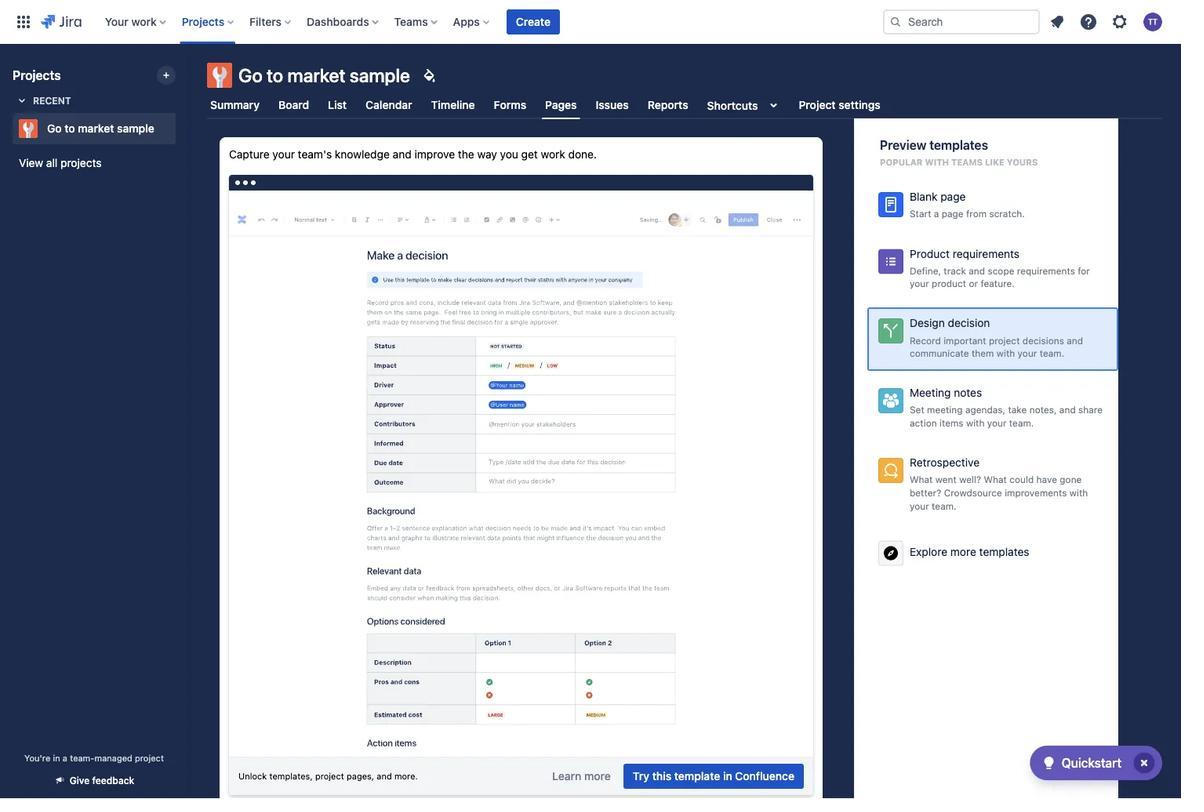 Task type: locate. For each thing, give the bounding box(es) containing it.
project settings
[[799, 98, 881, 111]]

go down recent
[[47, 122, 62, 135]]

help image
[[1079, 13, 1098, 31]]

project settings link
[[796, 91, 884, 119]]

2 horizontal spatial team.
[[1040, 348, 1065, 359]]

with inside the meeting notes set meeting agendas, take notes, and share action items with your team.
[[966, 418, 985, 429]]

0 horizontal spatial market
[[78, 122, 114, 135]]

team-
[[70, 753, 95, 763]]

banner
[[0, 0, 1181, 44]]

apps
[[453, 15, 480, 28]]

projects button
[[177, 9, 240, 35]]

forms
[[494, 98, 527, 111]]

product
[[932, 278, 967, 289]]

1 vertical spatial to
[[65, 122, 75, 135]]

your left team's
[[273, 148, 295, 161]]

notes
[[954, 386, 982, 399]]

0 horizontal spatial sample
[[117, 122, 154, 135]]

0 vertical spatial more
[[951, 545, 977, 558]]

primary element
[[9, 0, 883, 44]]

and up or
[[969, 265, 985, 276]]

with down gone
[[1070, 487, 1088, 498]]

decision image
[[882, 322, 901, 341]]

market
[[287, 64, 346, 86], [78, 122, 114, 135]]

sample left add to starred 'icon' on the left of page
[[117, 122, 154, 135]]

filters
[[250, 15, 282, 28]]

all
[[46, 157, 57, 169]]

sample inside go to market sample link
[[117, 122, 154, 135]]

page left from
[[942, 208, 964, 219]]

team. down 'better?'
[[932, 500, 957, 511]]

board link
[[275, 91, 312, 119]]

with left the teams
[[925, 157, 949, 167]]

1 horizontal spatial go to market sample
[[238, 64, 410, 86]]

with right them
[[997, 348, 1015, 359]]

your down decisions
[[1018, 348, 1037, 359]]

work inside dropdown button
[[131, 15, 157, 28]]

issues link
[[593, 91, 632, 119]]

a inside blank page start a page from scratch.
[[934, 208, 939, 219]]

0 vertical spatial work
[[131, 15, 157, 28]]

feedback
[[92, 775, 134, 786]]

2 vertical spatial project
[[315, 771, 344, 781]]

1 horizontal spatial projects
[[182, 15, 224, 28]]

you're
[[24, 753, 50, 763]]

reports
[[648, 98, 689, 111]]

and for scope
[[969, 265, 985, 276]]

your down 'better?'
[[910, 500, 929, 511]]

1 horizontal spatial a
[[934, 208, 939, 219]]

templates down crowdsource
[[980, 545, 1030, 558]]

view all projects link
[[13, 149, 176, 177]]

in right template
[[723, 770, 732, 783]]

notifications image
[[1048, 13, 1067, 31]]

and left more.
[[377, 771, 392, 781]]

0 vertical spatial to
[[267, 64, 283, 86]]

2 horizontal spatial project
[[989, 335, 1020, 346]]

and inside product requirements define, track and scope requirements for your product or feature.
[[969, 265, 985, 276]]

1 horizontal spatial work
[[541, 148, 565, 161]]

templates up the teams
[[930, 138, 988, 153]]

sample
[[350, 64, 410, 86], [117, 122, 154, 135]]

blank page start a page from scratch.
[[910, 190, 1025, 219]]

settings image
[[1111, 13, 1130, 31]]

1 vertical spatial projects
[[13, 68, 61, 83]]

project inside design decision record important project decisions and communicate them with your team.
[[989, 335, 1020, 346]]

market up list
[[287, 64, 346, 86]]

work right get
[[541, 148, 565, 161]]

define,
[[910, 265, 941, 276]]

improve
[[415, 148, 455, 161]]

1 vertical spatial go
[[47, 122, 62, 135]]

board
[[278, 98, 309, 111]]

templates inside preview templates popular with teams like yours
[[930, 138, 988, 153]]

issues
[[596, 98, 629, 111]]

and inside design decision record important project decisions and communicate them with your team.
[[1067, 335, 1083, 346]]

try
[[633, 770, 650, 783]]

create project image
[[160, 69, 173, 82]]

your inside retrospective what went well? what could have gone better? crowdsource improvements with your team.
[[910, 500, 929, 511]]

project right managed
[[135, 753, 164, 763]]

0 horizontal spatial what
[[910, 474, 933, 485]]

important
[[944, 335, 987, 346]]

meeting notes image
[[882, 392, 901, 410]]

record
[[910, 335, 941, 346]]

requirements up scope
[[953, 247, 1020, 260]]

create button
[[507, 9, 560, 35]]

what right 'well?'
[[984, 474, 1007, 485]]

agendas,
[[966, 405, 1006, 416]]

work
[[131, 15, 157, 28], [541, 148, 565, 161]]

1 vertical spatial more
[[584, 770, 611, 783]]

0 vertical spatial templates
[[930, 138, 988, 153]]

1 vertical spatial market
[[78, 122, 114, 135]]

0 horizontal spatial team.
[[932, 500, 957, 511]]

1 horizontal spatial in
[[723, 770, 732, 783]]

your down define,
[[910, 278, 929, 289]]

1 vertical spatial project
[[135, 753, 164, 763]]

templates,
[[269, 771, 313, 781]]

to down recent
[[65, 122, 75, 135]]

1 vertical spatial team.
[[1010, 418, 1034, 429]]

team. down take
[[1010, 418, 1034, 429]]

0 horizontal spatial more
[[584, 770, 611, 783]]

team.
[[1040, 348, 1065, 359], [1010, 418, 1034, 429], [932, 500, 957, 511]]

0 horizontal spatial to
[[65, 122, 75, 135]]

0 vertical spatial in
[[53, 753, 60, 763]]

1 vertical spatial sample
[[117, 122, 154, 135]]

go
[[238, 64, 263, 86], [47, 122, 62, 135]]

Search field
[[883, 9, 1040, 35]]

appswitcher icon image
[[14, 13, 33, 31]]

0 vertical spatial requirements
[[953, 247, 1020, 260]]

0 horizontal spatial go to market sample
[[47, 122, 154, 135]]

team. down decisions
[[1040, 348, 1065, 359]]

for
[[1078, 265, 1090, 276]]

with
[[925, 157, 949, 167], [997, 348, 1015, 359], [966, 418, 985, 429], [1070, 487, 1088, 498]]

and left share at right bottom
[[1060, 405, 1076, 416]]

1 horizontal spatial sample
[[350, 64, 410, 86]]

1 horizontal spatial team.
[[1010, 418, 1034, 429]]

work right the your
[[131, 15, 157, 28]]

dashboards button
[[302, 9, 385, 35]]

or
[[969, 278, 978, 289]]

0 vertical spatial go
[[238, 64, 263, 86]]

forms link
[[491, 91, 530, 119]]

go to market sample up list
[[238, 64, 410, 86]]

retrospective
[[910, 456, 980, 469]]

0 horizontal spatial a
[[63, 753, 67, 763]]

communicate
[[910, 348, 969, 359]]

project
[[989, 335, 1020, 346], [135, 753, 164, 763], [315, 771, 344, 781]]

a left the "team-"
[[63, 753, 67, 763]]

to
[[267, 64, 283, 86], [65, 122, 75, 135]]

your
[[273, 148, 295, 161], [910, 278, 929, 289], [1018, 348, 1037, 359], [987, 418, 1007, 429], [910, 500, 929, 511]]

and left improve
[[393, 148, 412, 161]]

tab list
[[198, 91, 1172, 119]]

projects up sidebar navigation icon
[[182, 15, 224, 28]]

1 what from the left
[[910, 474, 933, 485]]

calendar link
[[363, 91, 415, 119]]

market up view all projects link
[[78, 122, 114, 135]]

try this template in confluence
[[633, 770, 795, 783]]

and right decisions
[[1067, 335, 1083, 346]]

0 horizontal spatial projects
[[13, 68, 61, 83]]

sample up calendar
[[350, 64, 410, 86]]

projects up collapse recent projects image
[[13, 68, 61, 83]]

what up 'better?'
[[910, 474, 933, 485]]

0 vertical spatial market
[[287, 64, 346, 86]]

0 vertical spatial sample
[[350, 64, 410, 86]]

knowledge
[[335, 148, 390, 161]]

more right learn on the left of page
[[584, 770, 611, 783]]

in
[[53, 753, 60, 763], [723, 770, 732, 783]]

shortcuts
[[707, 99, 758, 112]]

timeline link
[[428, 91, 478, 119]]

popular
[[880, 157, 923, 167]]

page right blank
[[941, 190, 966, 203]]

to inside go to market sample link
[[65, 122, 75, 135]]

template
[[674, 770, 720, 783]]

jira image
[[41, 13, 81, 31], [41, 13, 81, 31]]

with down agendas,
[[966, 418, 985, 429]]

projects
[[60, 157, 102, 169]]

a right start
[[934, 208, 939, 219]]

0 vertical spatial a
[[934, 208, 939, 219]]

track
[[944, 265, 966, 276]]

team. inside retrospective what went well? what could have gone better? crowdsource improvements with your team.
[[932, 500, 957, 511]]

1 horizontal spatial what
[[984, 474, 1007, 485]]

0 horizontal spatial go
[[47, 122, 62, 135]]

1 vertical spatial in
[[723, 770, 732, 783]]

to up board
[[267, 64, 283, 86]]

view all projects
[[19, 157, 102, 169]]

create
[[516, 15, 551, 28]]

0 vertical spatial page
[[941, 190, 966, 203]]

1 horizontal spatial to
[[267, 64, 283, 86]]

go to market sample up view all projects link
[[47, 122, 154, 135]]

0 vertical spatial project
[[989, 335, 1020, 346]]

1 vertical spatial templates
[[980, 545, 1030, 558]]

more right explore
[[951, 545, 977, 558]]

explore
[[910, 545, 948, 558]]

1 vertical spatial a
[[63, 753, 67, 763]]

[object object] confluence template image
[[229, 191, 814, 799]]

you're in a team-managed project
[[24, 753, 164, 763]]

filters button
[[245, 9, 297, 35]]

settings
[[839, 98, 881, 111]]

1 horizontal spatial more
[[951, 545, 977, 558]]

your
[[105, 15, 129, 28]]

2 vertical spatial team.
[[932, 500, 957, 511]]

scope
[[988, 265, 1015, 276]]

check image
[[1040, 754, 1059, 773]]

dismiss quickstart image
[[1132, 751, 1157, 776]]

requirements left for
[[1017, 265, 1075, 276]]

well?
[[960, 474, 981, 485]]

teams
[[394, 15, 428, 28]]

0 vertical spatial team.
[[1040, 348, 1065, 359]]

1 horizontal spatial go
[[238, 64, 263, 86]]

capture
[[229, 148, 270, 161]]

go up summary at the left of the page
[[238, 64, 263, 86]]

1 vertical spatial requirements
[[1017, 265, 1075, 276]]

0 horizontal spatial work
[[131, 15, 157, 28]]

1 horizontal spatial market
[[287, 64, 346, 86]]

and
[[393, 148, 412, 161], [969, 265, 985, 276], [1067, 335, 1083, 346], [1060, 405, 1076, 416], [377, 771, 392, 781]]

view
[[19, 157, 43, 169]]

start
[[910, 208, 932, 219]]

team. inside the meeting notes set meeting agendas, take notes, and share action items with your team.
[[1010, 418, 1034, 429]]

more for learn
[[584, 770, 611, 783]]

team's
[[298, 148, 332, 161]]

unlock
[[238, 771, 267, 781]]

project left pages,
[[315, 771, 344, 781]]

project up them
[[989, 335, 1020, 346]]

0 horizontal spatial project
[[135, 753, 164, 763]]

in right you're
[[53, 753, 60, 763]]

preview
[[880, 138, 927, 153]]

design decision record important project decisions and communicate them with your team.
[[910, 317, 1083, 359]]

requirements
[[953, 247, 1020, 260], [1017, 265, 1075, 276]]

0 vertical spatial projects
[[182, 15, 224, 28]]

your down agendas,
[[987, 418, 1007, 429]]



Task type: vqa. For each thing, say whether or not it's contained in the screenshot.


Task type: describe. For each thing, give the bounding box(es) containing it.
timeline
[[431, 98, 475, 111]]

and for improve
[[393, 148, 412, 161]]

could
[[1010, 474, 1034, 485]]

0 horizontal spatial in
[[53, 753, 60, 763]]

quickstart button
[[1031, 746, 1163, 781]]

your inside the meeting notes set meeting agendas, take notes, and share action items with your team.
[[987, 418, 1007, 429]]

learn more
[[552, 770, 611, 783]]

go to market sample link
[[13, 113, 169, 144]]

search image
[[890, 16, 902, 28]]

in inside button
[[723, 770, 732, 783]]

confluence
[[735, 770, 795, 783]]

tab list containing pages
[[198, 91, 1172, 119]]

preview templates popular with teams like yours
[[880, 138, 1038, 167]]

pages
[[545, 98, 577, 111]]

get
[[521, 148, 538, 161]]

and for more.
[[377, 771, 392, 781]]

and inside the meeting notes set meeting agendas, take notes, and share action items with your team.
[[1060, 405, 1076, 416]]

notes,
[[1030, 405, 1057, 416]]

with inside retrospective what went well? what could have gone better? crowdsource improvements with your team.
[[1070, 487, 1088, 498]]

items
[[940, 418, 964, 429]]

1 vertical spatial page
[[942, 208, 964, 219]]

them
[[972, 348, 994, 359]]

give feedback button
[[44, 768, 144, 793]]

1 horizontal spatial project
[[315, 771, 344, 781]]

your inside design decision record important project decisions and communicate them with your team.
[[1018, 348, 1037, 359]]

sidebar navigation image
[[171, 63, 206, 94]]

meeting
[[910, 386, 951, 399]]

quickstart
[[1062, 756, 1122, 771]]

reports link
[[645, 91, 692, 119]]

you
[[500, 148, 518, 161]]

blank image
[[882, 195, 901, 214]]

summary link
[[207, 91, 263, 119]]

blank
[[910, 190, 938, 203]]

product requirements define, track and scope requirements for your product or feature.
[[910, 247, 1090, 289]]

1 vertical spatial go to market sample
[[47, 122, 154, 135]]

went
[[936, 474, 957, 485]]

like
[[985, 157, 1005, 167]]

recent
[[33, 95, 71, 106]]

banner containing your work
[[0, 0, 1181, 44]]

managed
[[95, 753, 132, 763]]

2 what from the left
[[984, 474, 1007, 485]]

explore more templates
[[910, 545, 1030, 558]]

set
[[910, 405, 925, 416]]

better?
[[910, 487, 942, 498]]

decision
[[948, 317, 990, 330]]

product
[[910, 247, 950, 260]]

yours
[[1007, 157, 1038, 167]]

retrospective what went well? what could have gone better? crowdsource improvements with your team.
[[910, 456, 1088, 511]]

with inside design decision record important project decisions and communicate them with your team.
[[997, 348, 1015, 359]]

have
[[1037, 474, 1057, 485]]

with inside preview templates popular with teams like yours
[[925, 157, 949, 167]]

1 vertical spatial work
[[541, 148, 565, 161]]

team. inside design decision record important project decisions and communicate them with your team.
[[1040, 348, 1065, 359]]

product requirements image
[[882, 252, 901, 271]]

take
[[1008, 405, 1027, 416]]

give feedback
[[70, 775, 134, 786]]

templates inside button
[[980, 545, 1030, 558]]

pages,
[[347, 771, 374, 781]]

from
[[966, 208, 987, 219]]

calendar
[[366, 98, 412, 111]]

teams button
[[390, 9, 444, 35]]

your work
[[105, 15, 157, 28]]

more image
[[882, 544, 901, 563]]

projects inside dropdown button
[[182, 15, 224, 28]]

team. for meeting notes
[[1010, 418, 1034, 429]]

explore more templates button
[[868, 530, 1119, 577]]

summary
[[210, 98, 260, 111]]

this
[[652, 770, 672, 783]]

design
[[910, 317, 945, 330]]

meeting
[[927, 405, 963, 416]]

0 vertical spatial go to market sample
[[238, 64, 410, 86]]

more for explore
[[951, 545, 977, 558]]

more.
[[394, 771, 418, 781]]

give
[[70, 775, 90, 786]]

add to starred image
[[171, 119, 190, 138]]

retrospective image
[[882, 461, 901, 480]]

learn
[[552, 770, 582, 783]]

crowdsource
[[944, 487, 1002, 498]]

try this template in confluence button
[[624, 764, 804, 789]]

shortcuts button
[[704, 91, 786, 119]]

done.
[[568, 148, 597, 161]]

your profile and settings image
[[1144, 13, 1163, 31]]

team. for retrospective
[[932, 500, 957, 511]]

way
[[477, 148, 497, 161]]

unlock templates, project pages, and more.
[[238, 771, 418, 781]]

set background color image
[[420, 66, 438, 85]]

collapse recent projects image
[[13, 91, 31, 110]]

your inside product requirements define, track and scope requirements for your product or feature.
[[910, 278, 929, 289]]

list link
[[325, 91, 350, 119]]

scratch.
[[990, 208, 1025, 219]]

apps button
[[448, 9, 496, 35]]

learn more button
[[543, 764, 620, 789]]



